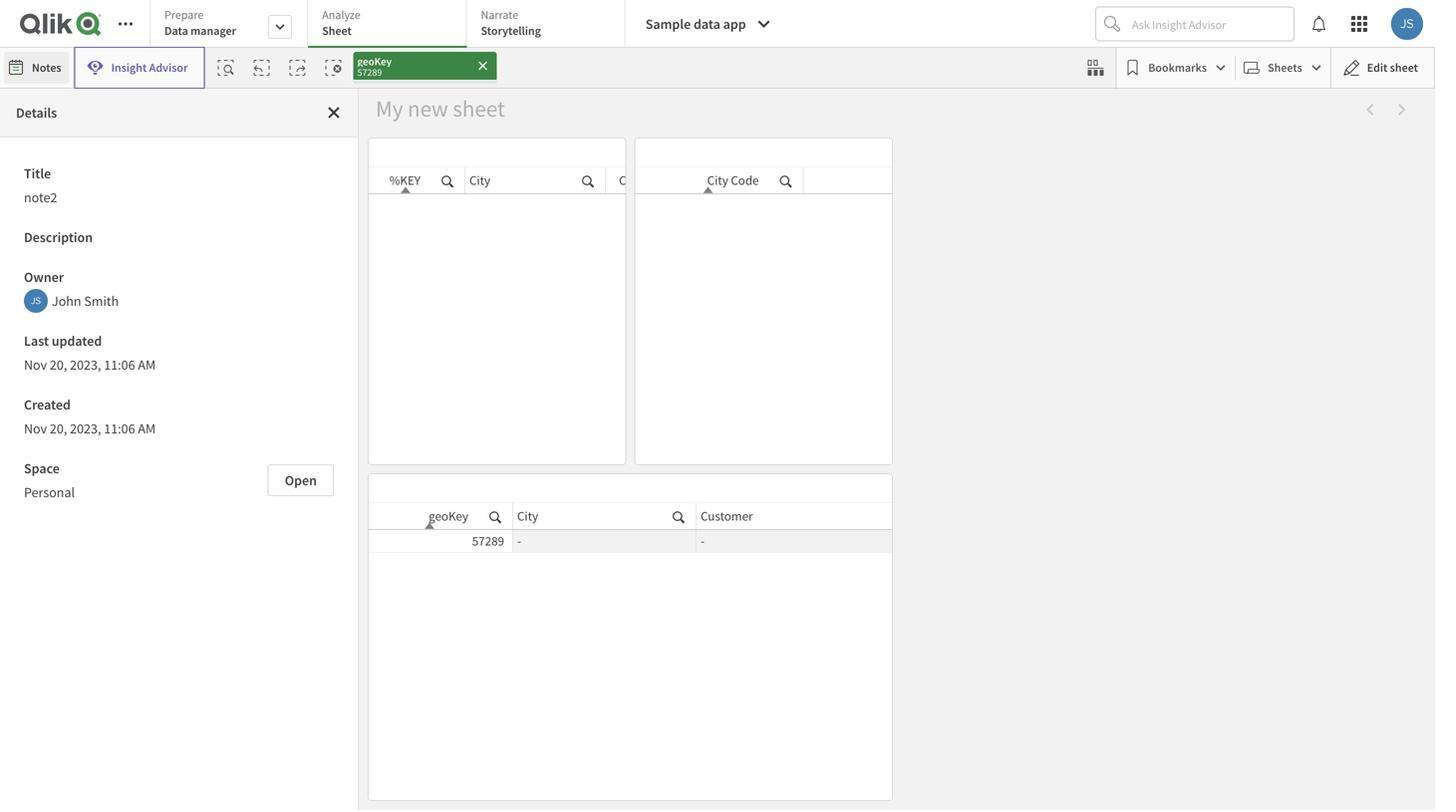Task type: vqa. For each thing, say whether or not it's contained in the screenshot.
right the geoKey
yes



Task type: locate. For each thing, give the bounding box(es) containing it.
11:06
[[104, 356, 135, 374], [104, 420, 135, 438]]

am down 'last updated nov 20, 2023, 11:06 am'
[[138, 420, 156, 438]]

bookmarks
[[1148, 60, 1207, 75]]

2 am from the top
[[138, 420, 156, 438]]

open
[[285, 471, 317, 489]]

city code inside grid
[[619, 172, 671, 188]]

0 vertical spatial geokey
[[357, 54, 392, 68]]

notes button
[[4, 52, 69, 84]]

space
[[24, 459, 60, 477]]

0 vertical spatial john smith image
[[1391, 8, 1423, 40]]

0 vertical spatial 20,
[[50, 356, 67, 374]]

nov down last
[[24, 356, 47, 374]]

1 horizontal spatial search image
[[780, 171, 792, 189]]

narrate storytelling
[[481, 7, 541, 38]]

2023,
[[70, 356, 101, 374], [70, 420, 101, 438]]

selections tool image
[[1088, 60, 1104, 76]]

1 horizontal spatial search image
[[582, 171, 594, 189]]

0 horizontal spatial city code
[[619, 172, 671, 188]]

notes
[[32, 60, 61, 75]]

manager
[[191, 23, 236, 38]]

sample
[[646, 15, 691, 33]]

1 horizontal spatial city code
[[707, 172, 759, 188]]

0 vertical spatial search image
[[780, 171, 792, 189]]

2 - from the left
[[701, 533, 705, 549]]

code inside grid
[[643, 172, 671, 188]]

step forward image
[[289, 60, 305, 76]]

11:06 inside created nov 20, 2023, 11:06 am
[[104, 420, 135, 438]]

john smith image
[[1391, 8, 1423, 40], [24, 289, 48, 313]]

1 vertical spatial geokey
[[429, 508, 468, 524]]

application
[[0, 0, 1435, 810], [368, 138, 716, 465], [368, 473, 1072, 801]]

1 horizontal spatial code
[[731, 172, 759, 188]]

0 vertical spatial 2023,
[[70, 356, 101, 374]]

20,
[[50, 356, 67, 374], [50, 420, 67, 438]]

2 2023, from the top
[[70, 420, 101, 438]]

description
[[24, 228, 93, 246]]

2 city code from the left
[[707, 172, 759, 188]]

search image for city code
[[780, 171, 792, 189]]

1 20, from the top
[[50, 356, 67, 374]]

0 horizontal spatial code
[[643, 172, 671, 188]]

am
[[138, 356, 156, 374], [138, 420, 156, 438]]

1 vertical spatial 11:06
[[104, 420, 135, 438]]

john smith image up sheet
[[1391, 8, 1423, 40]]

2023, inside created nov 20, 2023, 11:06 am
[[70, 420, 101, 438]]

city
[[469, 172, 490, 188], [619, 172, 640, 188], [707, 172, 728, 188], [517, 508, 538, 524]]

57289
[[357, 66, 382, 78], [472, 533, 504, 549]]

am inside 'last updated nov 20, 2023, 11:06 am'
[[138, 356, 156, 374]]

nov down the created
[[24, 420, 47, 438]]

geokey inside grid
[[429, 508, 468, 524]]

application containing sample data app
[[0, 0, 1435, 810]]

2 horizontal spatial search image
[[673, 507, 685, 525]]

20, down the created
[[50, 420, 67, 438]]

1 code from the left
[[643, 172, 671, 188]]

john smith image down owner
[[24, 289, 48, 313]]

11:06 inside 'last updated nov 20, 2023, 11:06 am'
[[104, 356, 135, 374]]

2 code from the left
[[731, 172, 759, 188]]

search image for geokey
[[489, 507, 501, 525]]

analyze
[[322, 7, 360, 22]]

application containing geokey
[[368, 473, 1072, 801]]

code
[[643, 172, 671, 188], [731, 172, 759, 188]]

am up created nov 20, 2023, 11:06 am
[[138, 356, 156, 374]]

1 vertical spatial 2023,
[[70, 420, 101, 438]]

insight
[[111, 60, 147, 75]]

57289 inside grid
[[472, 533, 504, 549]]

0 horizontal spatial search image
[[489, 507, 501, 525]]

1 horizontal spatial -
[[701, 533, 705, 549]]

am inside created nov 20, 2023, 11:06 am
[[138, 420, 156, 438]]

updated
[[52, 332, 102, 350]]

john
[[52, 292, 81, 310]]

1 vertical spatial 57289
[[472, 533, 504, 549]]

1 am from the top
[[138, 356, 156, 374]]

geokey for geokey
[[429, 508, 468, 524]]

nov inside created nov 20, 2023, 11:06 am
[[24, 420, 47, 438]]

city code
[[619, 172, 671, 188], [707, 172, 759, 188]]

1 horizontal spatial 57289
[[472, 533, 504, 549]]

1 vertical spatial 20,
[[50, 420, 67, 438]]

advisor
[[149, 60, 188, 75]]

data
[[164, 23, 188, 38]]

1 vertical spatial search image
[[489, 507, 501, 525]]

11:06 down 'last updated nov 20, 2023, 11:06 am'
[[104, 420, 135, 438]]

geokey 57289
[[357, 54, 392, 78]]

-
[[517, 533, 521, 549], [701, 533, 705, 549]]

created nov 20, 2023, 11:06 am
[[24, 396, 156, 438]]

11:06 up created nov 20, 2023, 11:06 am
[[104, 356, 135, 374]]

1 city code from the left
[[619, 172, 671, 188]]

tab list containing prepare
[[149, 0, 626, 50]]

1 nov from the top
[[24, 356, 47, 374]]

1 grid from the top
[[369, 167, 716, 464]]

0 horizontal spatial 57289
[[357, 66, 382, 78]]

insight advisor button
[[74, 47, 205, 89]]

tab list
[[149, 0, 626, 50]]

2 grid from the top
[[369, 503, 1072, 800]]

1 vertical spatial grid
[[369, 503, 1072, 800]]

code inside city code grid
[[731, 172, 759, 188]]

1 horizontal spatial geokey
[[429, 508, 468, 524]]

0 vertical spatial 57289
[[357, 66, 382, 78]]

0 vertical spatial am
[[138, 356, 156, 374]]

2023, down the created
[[70, 420, 101, 438]]

2 20, from the top
[[50, 420, 67, 438]]

0 horizontal spatial -
[[517, 533, 521, 549]]

tab list inside application
[[149, 0, 626, 50]]

prepare
[[164, 7, 204, 22]]

1 horizontal spatial john smith image
[[1391, 8, 1423, 40]]

title
[[24, 164, 51, 182]]

search image inside city code grid
[[780, 171, 792, 189]]

search image
[[780, 171, 792, 189], [489, 507, 501, 525]]

1 2023, from the top
[[70, 356, 101, 374]]

nov
[[24, 356, 47, 374], [24, 420, 47, 438]]

step back image
[[254, 60, 270, 76]]

20, inside 'last updated nov 20, 2023, 11:06 am'
[[50, 356, 67, 374]]

last updated nov 20, 2023, 11:06 am
[[24, 332, 156, 374]]

geokey
[[357, 54, 392, 68], [429, 508, 468, 524]]

grid
[[369, 167, 716, 464], [369, 503, 1072, 800]]

search image
[[442, 171, 453, 189], [582, 171, 594, 189], [673, 507, 685, 525]]

personal
[[24, 483, 75, 501]]

2 11:06 from the top
[[104, 420, 135, 438]]

0 vertical spatial nov
[[24, 356, 47, 374]]

1 vertical spatial nov
[[24, 420, 47, 438]]

2 nov from the top
[[24, 420, 47, 438]]

2023, down updated
[[70, 356, 101, 374]]

space personal
[[24, 459, 75, 501]]

search image inside grid
[[489, 507, 501, 525]]

1 11:06 from the top
[[104, 356, 135, 374]]

smart search image
[[218, 60, 234, 76]]

0 horizontal spatial search image
[[442, 171, 453, 189]]

0 vertical spatial 11:06
[[104, 356, 135, 374]]

edit
[[1367, 60, 1388, 75]]

clear selection for field: geokey image
[[477, 60, 489, 72]]

sheets button
[[1240, 52, 1326, 84]]

1 vertical spatial am
[[138, 420, 156, 438]]

0 vertical spatial grid
[[369, 167, 716, 464]]

20, down updated
[[50, 356, 67, 374]]

0 horizontal spatial geokey
[[357, 54, 392, 68]]

0 horizontal spatial john smith image
[[24, 289, 48, 313]]



Task type: describe. For each thing, give the bounding box(es) containing it.
2023, inside 'last updated nov 20, 2023, 11:06 am'
[[70, 356, 101, 374]]

smith
[[84, 292, 119, 310]]

sheet
[[322, 23, 352, 38]]

prepare data manager
[[164, 7, 236, 38]]

edit sheet button
[[1330, 47, 1435, 89]]

details
[[16, 104, 57, 122]]

insight advisor
[[111, 60, 188, 75]]

last
[[24, 332, 49, 350]]

storytelling
[[481, 23, 541, 38]]

bookmarks button
[[1120, 52, 1231, 84]]

%key
[[389, 172, 421, 188]]

geokey for geokey 57289
[[357, 54, 392, 68]]

edit sheet
[[1367, 60, 1418, 75]]

sheets
[[1268, 60, 1302, 75]]

customer
[[701, 508, 753, 524]]

close details image
[[326, 105, 342, 121]]

data
[[694, 15, 720, 33]]

john smith
[[52, 292, 119, 310]]

57289 inside geokey 57289
[[357, 66, 382, 78]]

city code application
[[634, 138, 982, 465]]

application containing %key
[[368, 138, 716, 465]]

owner
[[24, 268, 64, 286]]

sample data app
[[646, 15, 746, 33]]

city code inside city code grid
[[707, 172, 759, 188]]

sheet
[[1390, 60, 1418, 75]]

grid containing geokey
[[369, 503, 1072, 800]]

clear all selections image
[[325, 60, 341, 76]]

1 vertical spatial john smith image
[[24, 289, 48, 313]]

search image for %key
[[582, 171, 594, 189]]

open button
[[268, 464, 334, 496]]

note2
[[24, 188, 57, 206]]

created
[[24, 396, 71, 414]]

title note2
[[24, 164, 57, 206]]

20, inside created nov 20, 2023, 11:06 am
[[50, 420, 67, 438]]

sample data app button
[[634, 8, 784, 40]]

1 - from the left
[[517, 533, 521, 549]]

city inside grid
[[707, 172, 728, 188]]

nov inside 'last updated nov 20, 2023, 11:06 am'
[[24, 356, 47, 374]]

grid containing %key
[[369, 167, 716, 464]]

Ask Insight Advisor text field
[[1128, 8, 1294, 40]]

. press space to sort on this column. element
[[803, 167, 981, 194]]

app
[[723, 15, 746, 33]]

analyze sheet
[[322, 7, 360, 38]]

city code grid
[[635, 167, 982, 464]]

narrate
[[481, 7, 518, 22]]

search image for geokey
[[673, 507, 685, 525]]



